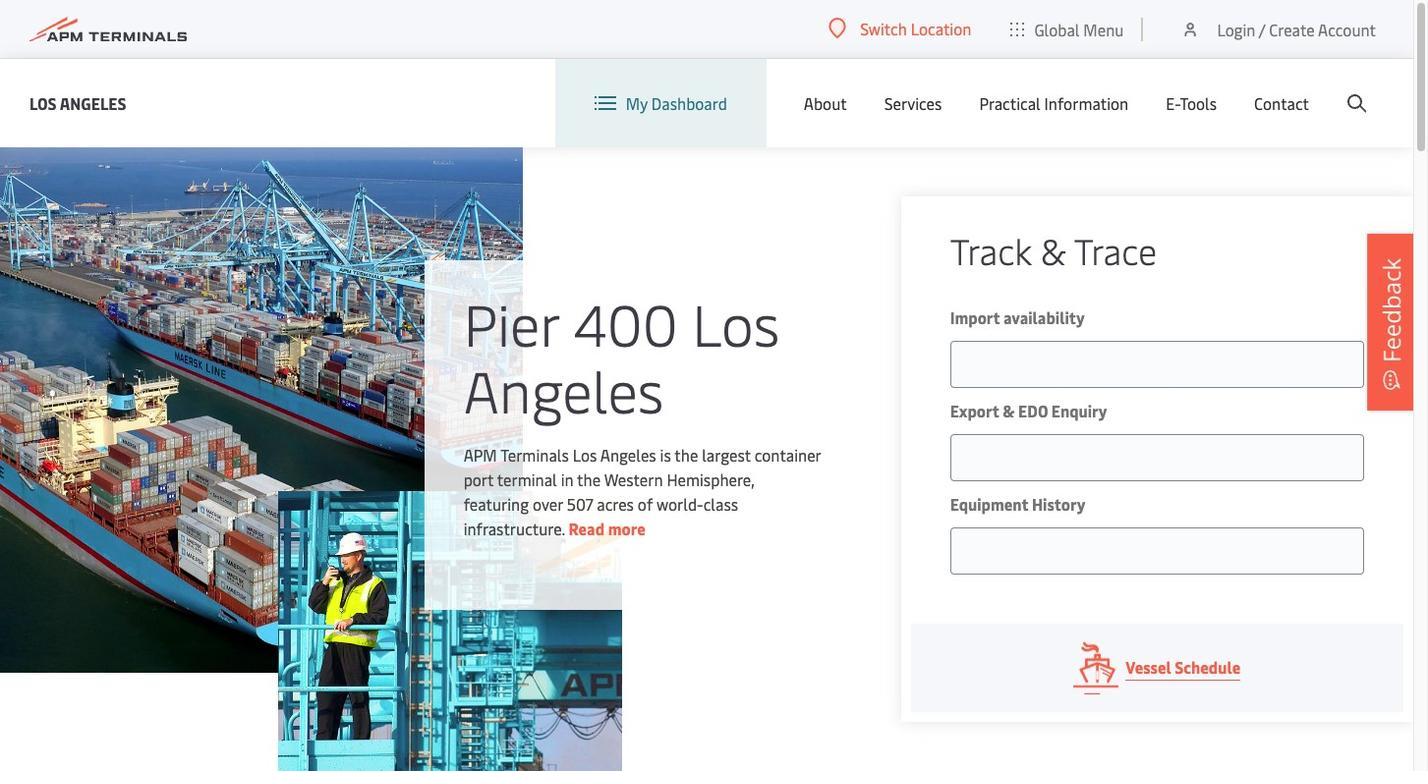 Task type: vqa. For each thing, say whether or not it's contained in the screenshot.
About 'dropdown button'
yes



Task type: locate. For each thing, give the bounding box(es) containing it.
my dashboard button
[[594, 59, 727, 147]]

1 vertical spatial &
[[1003, 400, 1015, 422]]

class
[[703, 493, 738, 515]]

track
[[950, 226, 1032, 274]]

the right is
[[675, 444, 698, 465]]

port
[[464, 468, 494, 490]]

container
[[755, 444, 821, 465]]

& left trace
[[1041, 226, 1066, 274]]

e-
[[1166, 92, 1180, 114]]

0 horizontal spatial los
[[29, 92, 57, 114]]

practical information
[[979, 92, 1129, 114]]

los
[[29, 92, 57, 114], [692, 284, 780, 361], [573, 444, 597, 465]]

location
[[911, 18, 971, 39]]

/
[[1259, 18, 1265, 40]]

los angeles pier 400 image
[[0, 147, 523, 673]]

2 vertical spatial los
[[573, 444, 597, 465]]

contact
[[1254, 92, 1309, 114]]

2 horizontal spatial los
[[692, 284, 780, 361]]

0 horizontal spatial the
[[577, 468, 601, 490]]

pier 400 los angeles
[[464, 284, 780, 428]]

apm
[[464, 444, 497, 465]]

read
[[569, 517, 604, 539]]

infrastructure.
[[464, 517, 565, 539]]

availability
[[1003, 307, 1085, 328]]

angeles inside pier 400 los angeles
[[464, 350, 664, 428]]

&
[[1041, 226, 1066, 274], [1003, 400, 1015, 422]]

2 vertical spatial angeles
[[600, 444, 656, 465]]

angeles inside apm terminals los angeles is the largest container port terminal in the western hemisphere, featuring over 507 acres of world-class infrastructure.
[[600, 444, 656, 465]]

terminal
[[497, 468, 557, 490]]

global menu button
[[991, 0, 1143, 58]]

hemisphere,
[[667, 468, 754, 490]]

over
[[533, 493, 563, 515]]

tools
[[1180, 92, 1217, 114]]

los angeles
[[29, 92, 126, 114]]

login
[[1217, 18, 1255, 40]]

more
[[608, 517, 645, 539]]

vessel
[[1126, 657, 1171, 678]]

los inside pier 400 los angeles
[[692, 284, 780, 361]]

global menu
[[1034, 18, 1124, 40]]

login / create account link
[[1181, 0, 1376, 58]]

dashboard
[[651, 92, 727, 114]]

export & edo enquiry
[[950, 400, 1107, 422]]

1 vertical spatial los
[[692, 284, 780, 361]]

angeles for pier
[[464, 350, 664, 428]]

los angeles link
[[29, 91, 126, 115]]

services button
[[884, 59, 942, 147]]

1 horizontal spatial &
[[1041, 226, 1066, 274]]

0 vertical spatial the
[[675, 444, 698, 465]]

acres
[[597, 493, 634, 515]]

read more
[[569, 517, 645, 539]]

pier
[[464, 284, 559, 361]]

& left edo
[[1003, 400, 1015, 422]]

the
[[675, 444, 698, 465], [577, 468, 601, 490]]

information
[[1044, 92, 1129, 114]]

0 vertical spatial &
[[1041, 226, 1066, 274]]

western
[[604, 468, 663, 490]]

e-tools
[[1166, 92, 1217, 114]]

0 vertical spatial angeles
[[60, 92, 126, 114]]

1 horizontal spatial the
[[675, 444, 698, 465]]

los for apm terminals los angeles is the largest container port terminal in the western hemisphere, featuring over 507 acres of world-class infrastructure.
[[573, 444, 597, 465]]

about button
[[804, 59, 847, 147]]

import
[[950, 307, 1000, 328]]

1 horizontal spatial los
[[573, 444, 597, 465]]

the right in
[[577, 468, 601, 490]]

angeles for apm
[[600, 444, 656, 465]]

angeles
[[60, 92, 126, 114], [464, 350, 664, 428], [600, 444, 656, 465]]

featuring
[[464, 493, 529, 515]]

1 vertical spatial the
[[577, 468, 601, 490]]

e-tools button
[[1166, 59, 1217, 147]]

equipment history
[[950, 493, 1085, 515]]

1 vertical spatial angeles
[[464, 350, 664, 428]]

0 horizontal spatial &
[[1003, 400, 1015, 422]]

feedback
[[1375, 258, 1407, 362]]

los inside apm terminals los angeles is the largest container port terminal in the western hemisphere, featuring over 507 acres of world-class infrastructure.
[[573, 444, 597, 465]]

la secondary image
[[278, 491, 622, 772]]

read more link
[[569, 517, 645, 539]]



Task type: describe. For each thing, give the bounding box(es) containing it.
menu
[[1083, 18, 1124, 40]]

apm terminals los angeles is the largest container port terminal in the western hemisphere, featuring over 507 acres of world-class infrastructure.
[[464, 444, 821, 539]]

practical information button
[[979, 59, 1129, 147]]

global
[[1034, 18, 1080, 40]]

feedback button
[[1367, 233, 1416, 410]]

login / create account
[[1217, 18, 1376, 40]]

export
[[950, 400, 999, 422]]

& for edo
[[1003, 400, 1015, 422]]

trace
[[1074, 226, 1157, 274]]

history
[[1032, 493, 1085, 515]]

practical
[[979, 92, 1041, 114]]

world-
[[656, 493, 703, 515]]

switch
[[860, 18, 907, 39]]

services
[[884, 92, 942, 114]]

largest
[[702, 444, 751, 465]]

my dashboard
[[626, 92, 727, 114]]

about
[[804, 92, 847, 114]]

switch location
[[860, 18, 971, 39]]

angeles inside los angeles link
[[60, 92, 126, 114]]

contact button
[[1254, 59, 1309, 147]]

create
[[1269, 18, 1315, 40]]

& for trace
[[1041, 226, 1066, 274]]

in
[[561, 468, 573, 490]]

los for pier 400 los angeles
[[692, 284, 780, 361]]

equipment
[[950, 493, 1028, 515]]

switch location button
[[829, 18, 971, 39]]

400
[[573, 284, 678, 361]]

vessel schedule link
[[911, 624, 1403, 713]]

track & trace
[[950, 226, 1157, 274]]

enquiry
[[1051, 400, 1107, 422]]

0 vertical spatial los
[[29, 92, 57, 114]]

my
[[626, 92, 648, 114]]

terminals
[[500, 444, 569, 465]]

507
[[567, 493, 593, 515]]

account
[[1318, 18, 1376, 40]]

edo
[[1018, 400, 1048, 422]]

import availability
[[950, 307, 1085, 328]]

of
[[638, 493, 653, 515]]

schedule
[[1175, 657, 1241, 678]]

vessel schedule
[[1126, 657, 1241, 678]]

is
[[660, 444, 671, 465]]



